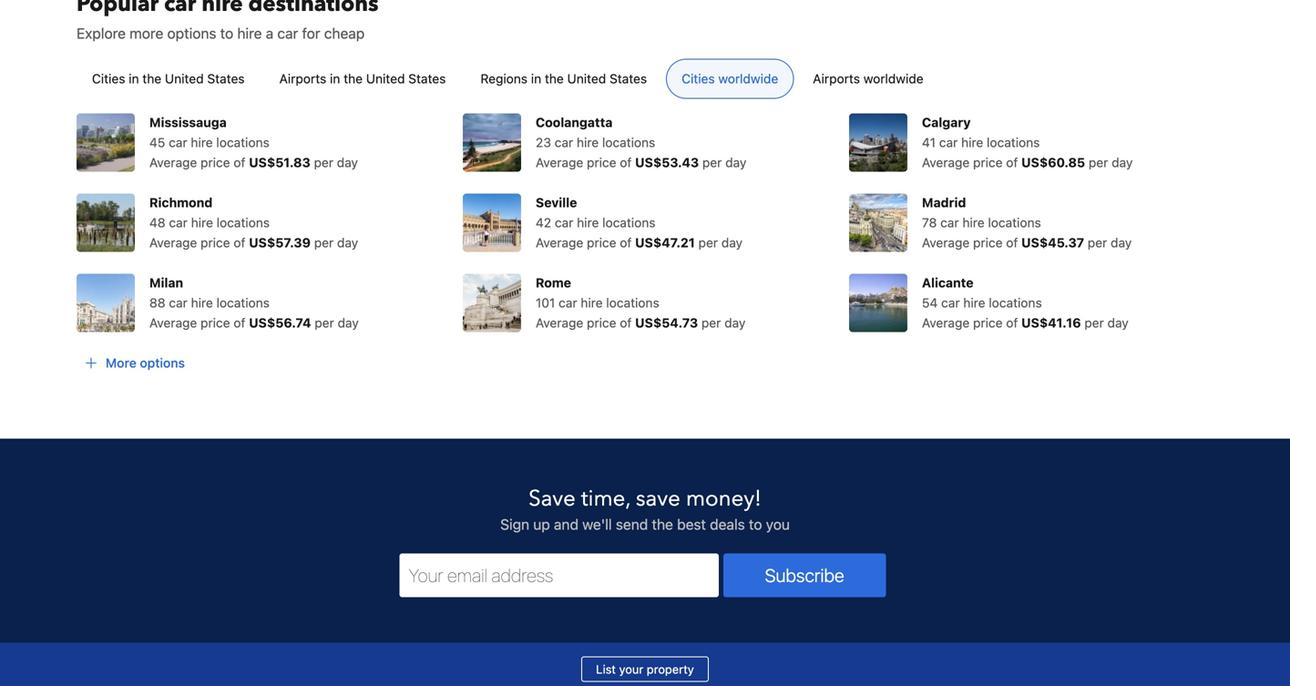 Task type: vqa. For each thing, say whether or not it's contained in the screenshot.
maker
no



Task type: describe. For each thing, give the bounding box(es) containing it.
cheap
[[324, 24, 365, 42]]

in for cities
[[129, 71, 139, 86]]

property
[[647, 662, 694, 676]]

of for us$45.37
[[1006, 235, 1018, 250]]

to inside "save time, save money! sign up and we'll send the best deals to you"
[[749, 516, 762, 533]]

per for us$56.74
[[315, 315, 334, 330]]

locations for us$56.74
[[217, 295, 270, 310]]

explore more options to hire a car for cheap
[[77, 24, 365, 42]]

23
[[536, 135, 551, 150]]

locations for us$45.37
[[988, 215, 1041, 230]]

and
[[554, 516, 579, 533]]

price for us$60.85
[[973, 155, 1003, 170]]

the for cities
[[142, 71, 162, 86]]

best
[[677, 516, 706, 533]]

deals
[[710, 516, 745, 533]]

milan 88 car hire locations average price of us$56.74 per day
[[149, 275, 359, 330]]

madrid
[[922, 195, 966, 210]]

list your property link
[[582, 656, 709, 682]]

car for calgary 41 car hire locations average price of us$60.85 per day
[[939, 135, 958, 150]]

the for regions
[[545, 71, 564, 86]]

us$51.83
[[249, 155, 311, 170]]

price for us$45.37
[[973, 235, 1003, 250]]

list your property
[[596, 662, 694, 676]]

average for 41
[[922, 155, 970, 170]]

of for us$60.85
[[1006, 155, 1018, 170]]

car for milan 88 car hire locations average price of us$56.74 per day
[[169, 295, 188, 310]]

mississauga 45 car hire locations average price of us$51.83 per day
[[149, 115, 358, 170]]

average for 101
[[536, 315, 584, 330]]

car right a
[[277, 24, 298, 42]]

sign
[[500, 516, 530, 533]]

airports worldwide
[[813, 71, 924, 86]]

more
[[130, 24, 163, 42]]

cities for cities worldwide
[[682, 71, 715, 86]]

of for us$41.16
[[1006, 315, 1018, 330]]

save
[[636, 484, 681, 514]]

cheap car hire in madrid image
[[849, 193, 908, 252]]

calgary 41 car hire locations average price of us$60.85 per day
[[922, 115, 1133, 170]]

per for us$41.16
[[1085, 315, 1104, 330]]

options inside button
[[140, 355, 185, 370]]

explore
[[77, 24, 126, 42]]

the inside "save time, save money! sign up and we'll send the best deals to you"
[[652, 516, 673, 533]]

seville
[[536, 195, 577, 210]]

madrid 78 car hire locations average price of us$45.37 per day
[[922, 195, 1132, 250]]

richmond 48 car hire locations average price of us$57.39 per day
[[149, 195, 358, 250]]

day for calgary 41 car hire locations average price of us$60.85 per day
[[1112, 155, 1133, 170]]

of for us$56.74
[[234, 315, 245, 330]]

54
[[922, 295, 938, 310]]

of for us$47.21
[[620, 235, 632, 250]]

states for regions in the united states
[[610, 71, 647, 86]]

hire for seville 42 car hire locations average price of us$47.21 per day
[[577, 215, 599, 230]]

cities in the united states button
[[77, 59, 260, 99]]

richmond
[[149, 195, 213, 210]]

send
[[616, 516, 648, 533]]

airports worldwide button
[[798, 59, 939, 99]]

us$45.37
[[1022, 235, 1085, 250]]

per for us$45.37
[[1088, 235, 1108, 250]]

per for us$47.21
[[699, 235, 718, 250]]

cities worldwide
[[682, 71, 779, 86]]

rome
[[536, 275, 571, 290]]

price for us$51.83
[[201, 155, 230, 170]]

us$60.85
[[1022, 155, 1086, 170]]

day for madrid 78 car hire locations average price of us$45.37 per day
[[1111, 235, 1132, 250]]

money!
[[686, 484, 762, 514]]

hire for calgary 41 car hire locations average price of us$60.85 per day
[[962, 135, 984, 150]]

per for us$57.39
[[314, 235, 334, 250]]

regions
[[481, 71, 528, 86]]

the for airports
[[344, 71, 363, 86]]

day for seville 42 car hire locations average price of us$47.21 per day
[[722, 235, 743, 250]]

average for 54
[[922, 315, 970, 330]]

us$57.39
[[249, 235, 311, 250]]

regions in the united states button
[[465, 59, 663, 99]]

day for richmond 48 car hire locations average price of us$57.39 per day
[[337, 235, 358, 250]]

per for us$53.43
[[703, 155, 722, 170]]

worldwide for airports worldwide
[[864, 71, 924, 86]]

car for alicante 54 car hire locations average price of us$41.16 per day
[[942, 295, 960, 310]]

we'll
[[583, 516, 612, 533]]

rome 101 car hire locations average price of us$54.73 per day
[[536, 275, 746, 330]]

locations for us$57.39
[[217, 215, 270, 230]]

per for us$60.85
[[1089, 155, 1109, 170]]

locations for us$54.73
[[606, 295, 660, 310]]

subscribe
[[765, 564, 845, 586]]

hire for milan 88 car hire locations average price of us$56.74 per day
[[191, 295, 213, 310]]

41
[[922, 135, 936, 150]]

hire for madrid 78 car hire locations average price of us$45.37 per day
[[963, 215, 985, 230]]

locations for us$51.83
[[216, 135, 270, 150]]

cheap car hire in calgary image
[[849, 113, 908, 172]]

locations for us$53.43
[[602, 135, 656, 150]]

of for us$51.83
[[234, 155, 245, 170]]

average for 88
[[149, 315, 197, 330]]

locations for us$41.16
[[989, 295, 1042, 310]]

us$54.73
[[635, 315, 698, 330]]

of for us$54.73
[[620, 315, 632, 330]]

airports for airports in the united states
[[279, 71, 327, 86]]

more options button
[[77, 347, 192, 379]]

cheap car hire in mississauga image
[[77, 113, 135, 172]]

car for richmond 48 car hire locations average price of us$57.39 per day
[[169, 215, 188, 230]]

0 vertical spatial to
[[220, 24, 233, 42]]



Task type: locate. For each thing, give the bounding box(es) containing it.
cities for cities in the united states
[[92, 71, 125, 86]]

in inside airports in the united states button
[[330, 71, 340, 86]]

locations for us$47.21
[[603, 215, 656, 230]]

cities inside cities in the united states button
[[92, 71, 125, 86]]

per inside coolangatta 23 car hire locations average price of us$53.43 per day
[[703, 155, 722, 170]]

regions in the united states
[[481, 71, 647, 86]]

price inside milan 88 car hire locations average price of us$56.74 per day
[[201, 315, 230, 330]]

2 worldwide from the left
[[864, 71, 924, 86]]

hire inside coolangatta 23 car hire locations average price of us$53.43 per day
[[577, 135, 599, 150]]

average inside rome 101 car hire locations average price of us$54.73 per day
[[536, 315, 584, 330]]

day right us$53.43
[[726, 155, 747, 170]]

price for us$54.73
[[587, 315, 617, 330]]

states for cities in the united states
[[207, 71, 245, 86]]

average down 54
[[922, 315, 970, 330]]

1 united from the left
[[165, 71, 204, 86]]

3 in from the left
[[531, 71, 542, 86]]

average for 45
[[149, 155, 197, 170]]

hire down calgary
[[962, 135, 984, 150]]

day right us$60.85
[[1112, 155, 1133, 170]]

0 horizontal spatial to
[[220, 24, 233, 42]]

alicante
[[922, 275, 974, 290]]

car
[[277, 24, 298, 42], [169, 135, 187, 150], [555, 135, 573, 150], [939, 135, 958, 150], [169, 215, 188, 230], [555, 215, 574, 230], [941, 215, 959, 230], [169, 295, 188, 310], [559, 295, 577, 310], [942, 295, 960, 310]]

locations inside mississauga 45 car hire locations average price of us$51.83 per day
[[216, 135, 270, 150]]

car right 23
[[555, 135, 573, 150]]

car right 78
[[941, 215, 959, 230]]

locations inside alicante 54 car hire locations average price of us$41.16 per day
[[989, 295, 1042, 310]]

the inside regions in the united states button
[[545, 71, 564, 86]]

of for us$53.43
[[620, 155, 632, 170]]

cheap car hire in milan image
[[77, 274, 135, 332]]

of left us$53.43
[[620, 155, 632, 170]]

price inside mississauga 45 car hire locations average price of us$51.83 per day
[[201, 155, 230, 170]]

us$47.21
[[635, 235, 695, 250]]

average inside 'seville 42 car hire locations average price of us$47.21 per day'
[[536, 235, 584, 250]]

of left us$47.21
[[620, 235, 632, 250]]

day for rome 101 car hire locations average price of us$54.73 per day
[[725, 315, 746, 330]]

price up alicante
[[973, 235, 1003, 250]]

0 horizontal spatial worldwide
[[719, 71, 779, 86]]

of
[[234, 155, 245, 170], [620, 155, 632, 170], [1006, 155, 1018, 170], [234, 235, 245, 250], [620, 235, 632, 250], [1006, 235, 1018, 250], [234, 315, 245, 330], [620, 315, 632, 330], [1006, 315, 1018, 330]]

1 horizontal spatial airports
[[813, 71, 860, 86]]

2 horizontal spatial united
[[567, 71, 606, 86]]

tab list
[[62, 59, 1229, 100]]

hire inside madrid 78 car hire locations average price of us$45.37 per day
[[963, 215, 985, 230]]

day inside richmond 48 car hire locations average price of us$57.39 per day
[[337, 235, 358, 250]]

more options
[[106, 355, 185, 370]]

hire down seville
[[577, 215, 599, 230]]

day inside mississauga 45 car hire locations average price of us$51.83 per day
[[337, 155, 358, 170]]

per inside calgary 41 car hire locations average price of us$60.85 per day
[[1089, 155, 1109, 170]]

per inside alicante 54 car hire locations average price of us$41.16 per day
[[1085, 315, 1104, 330]]

cities up coolangatta 23 car hire locations average price of us$53.43 per day at the top of page
[[682, 71, 715, 86]]

day right "us$57.39"
[[337, 235, 358, 250]]

of for us$57.39
[[234, 235, 245, 250]]

in for airports
[[330, 71, 340, 86]]

2 airports from the left
[[813, 71, 860, 86]]

mississauga
[[149, 115, 227, 130]]

of left us$60.85
[[1006, 155, 1018, 170]]

united for airports
[[366, 71, 405, 86]]

day right the us$41.16
[[1108, 315, 1129, 330]]

time,
[[581, 484, 631, 514]]

hire for mississauga 45 car hire locations average price of us$51.83 per day
[[191, 135, 213, 150]]

cities inside cities worldwide button
[[682, 71, 715, 86]]

per right us$47.21
[[699, 235, 718, 250]]

of inside madrid 78 car hire locations average price of us$45.37 per day
[[1006, 235, 1018, 250]]

options
[[167, 24, 216, 42], [140, 355, 185, 370]]

average for 78
[[922, 235, 970, 250]]

per inside 'seville 42 car hire locations average price of us$47.21 per day'
[[699, 235, 718, 250]]

locations up "us$57.39"
[[217, 215, 270, 230]]

price inside alicante 54 car hire locations average price of us$41.16 per day
[[973, 315, 1003, 330]]

3 states from the left
[[610, 71, 647, 86]]

per right us$45.37
[[1088, 235, 1108, 250]]

1 vertical spatial to
[[749, 516, 762, 533]]

per for us$51.83
[[314, 155, 334, 170]]

2 states from the left
[[409, 71, 446, 86]]

car inside 'seville 42 car hire locations average price of us$47.21 per day'
[[555, 215, 574, 230]]

price for us$53.43
[[587, 155, 617, 170]]

in right regions
[[531, 71, 542, 86]]

cities
[[92, 71, 125, 86], [682, 71, 715, 86]]

up
[[533, 516, 550, 533]]

average inside alicante 54 car hire locations average price of us$41.16 per day
[[922, 315, 970, 330]]

per inside milan 88 car hire locations average price of us$56.74 per day
[[315, 315, 334, 330]]

hire inside rome 101 car hire locations average price of us$54.73 per day
[[581, 295, 603, 310]]

locations inside coolangatta 23 car hire locations average price of us$53.43 per day
[[602, 135, 656, 150]]

locations up us$45.37
[[988, 215, 1041, 230]]

united
[[165, 71, 204, 86], [366, 71, 405, 86], [567, 71, 606, 86]]

the up coolangatta
[[545, 71, 564, 86]]

more
[[106, 355, 137, 370]]

car inside richmond 48 car hire locations average price of us$57.39 per day
[[169, 215, 188, 230]]

3 united from the left
[[567, 71, 606, 86]]

car for mississauga 45 car hire locations average price of us$51.83 per day
[[169, 135, 187, 150]]

day for milan 88 car hire locations average price of us$56.74 per day
[[338, 315, 359, 330]]

locations up us$51.83
[[216, 135, 270, 150]]

to
[[220, 24, 233, 42], [749, 516, 762, 533]]

locations up us$54.73
[[606, 295, 660, 310]]

the down more
[[142, 71, 162, 86]]

locations up the us$41.16
[[989, 295, 1042, 310]]

states left regions
[[409, 71, 446, 86]]

1 horizontal spatial cities
[[682, 71, 715, 86]]

per right us$60.85
[[1089, 155, 1109, 170]]

car right the "88"
[[169, 295, 188, 310]]

worldwide
[[719, 71, 779, 86], [864, 71, 924, 86]]

united for cities
[[165, 71, 204, 86]]

price
[[201, 155, 230, 170], [587, 155, 617, 170], [973, 155, 1003, 170], [201, 235, 230, 250], [587, 235, 617, 250], [973, 235, 1003, 250], [201, 315, 230, 330], [587, 315, 617, 330], [973, 315, 1003, 330]]

airports inside airports in the united states button
[[279, 71, 327, 86]]

locations up us$60.85
[[987, 135, 1040, 150]]

hire for coolangatta 23 car hire locations average price of us$53.43 per day
[[577, 135, 599, 150]]

2 horizontal spatial states
[[610, 71, 647, 86]]

1 horizontal spatial in
[[330, 71, 340, 86]]

of left "us$57.39"
[[234, 235, 245, 250]]

average for 42
[[536, 235, 584, 250]]

price left us$60.85
[[973, 155, 1003, 170]]

day inside calgary 41 car hire locations average price of us$60.85 per day
[[1112, 155, 1133, 170]]

states
[[207, 71, 245, 86], [409, 71, 446, 86], [610, 71, 647, 86]]

day right us$56.74
[[338, 315, 359, 330]]

0 horizontal spatial united
[[165, 71, 204, 86]]

hire down mississauga
[[191, 135, 213, 150]]

per inside mississauga 45 car hire locations average price of us$51.83 per day
[[314, 155, 334, 170]]

hire right '101'
[[581, 295, 603, 310]]

day
[[337, 155, 358, 170], [726, 155, 747, 170], [1112, 155, 1133, 170], [337, 235, 358, 250], [722, 235, 743, 250], [1111, 235, 1132, 250], [338, 315, 359, 330], [725, 315, 746, 330], [1108, 315, 1129, 330]]

airports down for at the left top
[[279, 71, 327, 86]]

hire down alicante
[[964, 295, 986, 310]]

average down 42
[[536, 235, 584, 250]]

locations inside 'seville 42 car hire locations average price of us$47.21 per day'
[[603, 215, 656, 230]]

average down the "48"
[[149, 235, 197, 250]]

coolangatta 23 car hire locations average price of us$53.43 per day
[[536, 115, 747, 170]]

average down '101'
[[536, 315, 584, 330]]

airports in the united states button
[[264, 59, 462, 99]]

price inside coolangatta 23 car hire locations average price of us$53.43 per day
[[587, 155, 617, 170]]

price inside calgary 41 car hire locations average price of us$60.85 per day
[[973, 155, 1003, 170]]

per right the us$41.16
[[1085, 315, 1104, 330]]

day for coolangatta 23 car hire locations average price of us$53.43 per day
[[726, 155, 747, 170]]

alicante 54 car hire locations average price of us$41.16 per day
[[922, 275, 1129, 330]]

price for us$47.21
[[587, 235, 617, 250]]

states up coolangatta 23 car hire locations average price of us$53.43 per day at the top of page
[[610, 71, 647, 86]]

car for coolangatta 23 car hire locations average price of us$53.43 per day
[[555, 135, 573, 150]]

price inside madrid 78 car hire locations average price of us$45.37 per day
[[973, 235, 1003, 250]]

per for us$54.73
[[702, 315, 721, 330]]

car for madrid 78 car hire locations average price of us$45.37 per day
[[941, 215, 959, 230]]

price down the "richmond"
[[201, 235, 230, 250]]

hire for rome 101 car hire locations average price of us$54.73 per day
[[581, 295, 603, 310]]

airports inside airports worldwide button
[[813, 71, 860, 86]]

of left us$45.37
[[1006, 235, 1018, 250]]

locations
[[216, 135, 270, 150], [602, 135, 656, 150], [987, 135, 1040, 150], [217, 215, 270, 230], [603, 215, 656, 230], [988, 215, 1041, 230], [217, 295, 270, 310], [606, 295, 660, 310], [989, 295, 1042, 310]]

hire inside 'seville 42 car hire locations average price of us$47.21 per day'
[[577, 215, 599, 230]]

average inside mississauga 45 car hire locations average price of us$51.83 per day
[[149, 155, 197, 170]]

cheap car hire in rome image
[[463, 274, 521, 332]]

airports
[[279, 71, 327, 86], [813, 71, 860, 86]]

average down 78
[[922, 235, 970, 250]]

hire for richmond 48 car hire locations average price of us$57.39 per day
[[191, 215, 213, 230]]

hire inside alicante 54 car hire locations average price of us$41.16 per day
[[964, 295, 986, 310]]

car down the "richmond"
[[169, 215, 188, 230]]

cities worldwide button
[[666, 59, 794, 99]]

cheap car hire in richmond image
[[77, 193, 135, 252]]

hire down the "richmond"
[[191, 215, 213, 230]]

car right 42
[[555, 215, 574, 230]]

per inside richmond 48 car hire locations average price of us$57.39 per day
[[314, 235, 334, 250]]

of left us$51.83
[[234, 155, 245, 170]]

of left the us$41.16
[[1006, 315, 1018, 330]]

of inside 'seville 42 car hire locations average price of us$47.21 per day'
[[620, 235, 632, 250]]

states for airports in the united states
[[409, 71, 446, 86]]

cheap car hire in seville image
[[463, 193, 521, 252]]

1 in from the left
[[129, 71, 139, 86]]

cheap car hire in alicante image
[[849, 274, 908, 332]]

us$41.16
[[1022, 315, 1081, 330]]

hire down coolangatta
[[577, 135, 599, 150]]

locations inside milan 88 car hire locations average price of us$56.74 per day
[[217, 295, 270, 310]]

car inside coolangatta 23 car hire locations average price of us$53.43 per day
[[555, 135, 573, 150]]

1 worldwide from the left
[[719, 71, 779, 86]]

per right us$56.74
[[315, 315, 334, 330]]

of inside coolangatta 23 car hire locations average price of us$53.43 per day
[[620, 155, 632, 170]]

average
[[149, 155, 197, 170], [536, 155, 584, 170], [922, 155, 970, 170], [149, 235, 197, 250], [536, 235, 584, 250], [922, 235, 970, 250], [149, 315, 197, 330], [536, 315, 584, 330], [922, 315, 970, 330]]

states down explore more options to hire a car for cheap
[[207, 71, 245, 86]]

average for 23
[[536, 155, 584, 170]]

101
[[536, 295, 555, 310]]

united for regions
[[567, 71, 606, 86]]

0 horizontal spatial airports
[[279, 71, 327, 86]]

car inside mississauga 45 car hire locations average price of us$51.83 per day
[[169, 135, 187, 150]]

price left us$47.21
[[587, 235, 617, 250]]

day for alicante 54 car hire locations average price of us$41.16 per day
[[1108, 315, 1129, 330]]

airports in the united states
[[279, 71, 446, 86]]

car inside madrid 78 car hire locations average price of us$45.37 per day
[[941, 215, 959, 230]]

day right us$47.21
[[722, 235, 743, 250]]

of inside alicante 54 car hire locations average price of us$41.16 per day
[[1006, 315, 1018, 330]]

in inside regions in the united states button
[[531, 71, 542, 86]]

airports for airports worldwide
[[813, 71, 860, 86]]

price down alicante
[[973, 315, 1003, 330]]

1 states from the left
[[207, 71, 245, 86]]

of inside mississauga 45 car hire locations average price of us$51.83 per day
[[234, 155, 245, 170]]

car right '101'
[[559, 295, 577, 310]]

in inside cities in the united states button
[[129, 71, 139, 86]]

your
[[619, 662, 644, 676]]

per right "us$57.39"
[[314, 235, 334, 250]]

car right 41
[[939, 135, 958, 150]]

day for mississauga 45 car hire locations average price of us$51.83 per day
[[337, 155, 358, 170]]

2 cities from the left
[[682, 71, 715, 86]]

list
[[596, 662, 616, 676]]

of inside milan 88 car hire locations average price of us$56.74 per day
[[234, 315, 245, 330]]

of inside calgary 41 car hire locations average price of us$60.85 per day
[[1006, 155, 1018, 170]]

0 horizontal spatial states
[[207, 71, 245, 86]]

car inside rome 101 car hire locations average price of us$54.73 per day
[[559, 295, 577, 310]]

hire inside calgary 41 car hire locations average price of us$60.85 per day
[[962, 135, 984, 150]]

airports up cheap car hire in calgary image
[[813, 71, 860, 86]]

locations inside madrid 78 car hire locations average price of us$45.37 per day
[[988, 215, 1041, 230]]

1 airports from the left
[[279, 71, 327, 86]]

1 horizontal spatial united
[[366, 71, 405, 86]]

average inside coolangatta 23 car hire locations average price of us$53.43 per day
[[536, 155, 584, 170]]

cities in the united states
[[92, 71, 245, 86]]

locations up us$47.21
[[603, 215, 656, 230]]

1 vertical spatial options
[[140, 355, 185, 370]]

price left us$54.73
[[587, 315, 617, 330]]

in down more
[[129, 71, 139, 86]]

milan
[[149, 275, 183, 290]]

2 in from the left
[[330, 71, 340, 86]]

day right us$51.83
[[337, 155, 358, 170]]

the down save
[[652, 516, 673, 533]]

average down 41
[[922, 155, 970, 170]]

price for us$57.39
[[201, 235, 230, 250]]

of inside richmond 48 car hire locations average price of us$57.39 per day
[[234, 235, 245, 250]]

average inside milan 88 car hire locations average price of us$56.74 per day
[[149, 315, 197, 330]]

worldwide inside button
[[719, 71, 779, 86]]

of left us$56.74
[[234, 315, 245, 330]]

in down cheap
[[330, 71, 340, 86]]

day inside milan 88 car hire locations average price of us$56.74 per day
[[338, 315, 359, 330]]

hire inside richmond 48 car hire locations average price of us$57.39 per day
[[191, 215, 213, 230]]

per inside rome 101 car hire locations average price of us$54.73 per day
[[702, 315, 721, 330]]

0 horizontal spatial in
[[129, 71, 139, 86]]

in
[[129, 71, 139, 86], [330, 71, 340, 86], [531, 71, 542, 86]]

cheap car hire in coolangatta image
[[463, 113, 521, 172]]

average down the "88"
[[149, 315, 197, 330]]

average down 45
[[149, 155, 197, 170]]

cities down explore
[[92, 71, 125, 86]]

of left us$54.73
[[620, 315, 632, 330]]

average down 23
[[536, 155, 584, 170]]

hire down madrid
[[963, 215, 985, 230]]

price for us$56.74
[[201, 315, 230, 330]]

0 vertical spatial options
[[167, 24, 216, 42]]

seville 42 car hire locations average price of us$47.21 per day
[[536, 195, 743, 250]]

hire
[[237, 24, 262, 42], [191, 135, 213, 150], [577, 135, 599, 150], [962, 135, 984, 150], [191, 215, 213, 230], [577, 215, 599, 230], [963, 215, 985, 230], [191, 295, 213, 310], [581, 295, 603, 310], [964, 295, 986, 310]]

car inside milan 88 car hire locations average price of us$56.74 per day
[[169, 295, 188, 310]]

save time, save money! sign up and we'll send the best deals to you
[[500, 484, 790, 533]]

coolangatta
[[536, 115, 613, 130]]

us$53.43
[[635, 155, 699, 170]]

you
[[766, 516, 790, 533]]

subscribe button
[[723, 553, 886, 597]]

hire inside milan 88 car hire locations average price of us$56.74 per day
[[191, 295, 213, 310]]

save time, save money! footer
[[0, 438, 1291, 686]]

2 united from the left
[[366, 71, 405, 86]]

price inside rome 101 car hire locations average price of us$54.73 per day
[[587, 315, 617, 330]]

locations for us$60.85
[[987, 135, 1040, 150]]

of inside rome 101 car hire locations average price of us$54.73 per day
[[620, 315, 632, 330]]

average for 48
[[149, 235, 197, 250]]

hire inside mississauga 45 car hire locations average price of us$51.83 per day
[[191, 135, 213, 150]]

per right us$53.43
[[703, 155, 722, 170]]

48
[[149, 215, 166, 230]]

locations up us$53.43
[[602, 135, 656, 150]]

locations inside richmond 48 car hire locations average price of us$57.39 per day
[[217, 215, 270, 230]]

88
[[149, 295, 165, 310]]

per right us$51.83
[[314, 155, 334, 170]]

Your email address email field
[[400, 553, 719, 597]]

day inside 'seville 42 car hire locations average price of us$47.21 per day'
[[722, 235, 743, 250]]

to left a
[[220, 24, 233, 42]]

tab list containing cities in the united states
[[62, 59, 1229, 100]]

the
[[142, 71, 162, 86], [344, 71, 363, 86], [545, 71, 564, 86], [652, 516, 673, 533]]

locations up us$56.74
[[217, 295, 270, 310]]

2 horizontal spatial in
[[531, 71, 542, 86]]

price down coolangatta
[[587, 155, 617, 170]]

worldwide inside button
[[864, 71, 924, 86]]

us$56.74
[[249, 315, 311, 330]]

car for seville 42 car hire locations average price of us$47.21 per day
[[555, 215, 574, 230]]

per right us$54.73
[[702, 315, 721, 330]]

day inside madrid 78 car hire locations average price of us$45.37 per day
[[1111, 235, 1132, 250]]

day right us$54.73
[[725, 315, 746, 330]]

car for rome 101 car hire locations average price of us$54.73 per day
[[559, 295, 577, 310]]

price inside 'seville 42 car hire locations average price of us$47.21 per day'
[[587, 235, 617, 250]]

car inside alicante 54 car hire locations average price of us$41.16 per day
[[942, 295, 960, 310]]

1 horizontal spatial to
[[749, 516, 762, 533]]

hire for alicante 54 car hire locations average price of us$41.16 per day
[[964, 295, 986, 310]]

0 horizontal spatial cities
[[92, 71, 125, 86]]

calgary
[[922, 115, 971, 130]]

car right 45
[[169, 135, 187, 150]]

42
[[536, 215, 552, 230]]

45
[[149, 135, 165, 150]]

78
[[922, 215, 937, 230]]

price for us$41.16
[[973, 315, 1003, 330]]

day right us$45.37
[[1111, 235, 1132, 250]]

average inside richmond 48 car hire locations average price of us$57.39 per day
[[149, 235, 197, 250]]

day inside coolangatta 23 car hire locations average price of us$53.43 per day
[[726, 155, 747, 170]]

hire left a
[[237, 24, 262, 42]]

car inside calgary 41 car hire locations average price of us$60.85 per day
[[939, 135, 958, 150]]

the down cheap
[[344, 71, 363, 86]]

1 cities from the left
[[92, 71, 125, 86]]

locations inside rome 101 car hire locations average price of us$54.73 per day
[[606, 295, 660, 310]]

per inside madrid 78 car hire locations average price of us$45.37 per day
[[1088, 235, 1108, 250]]

hire right the "88"
[[191, 295, 213, 310]]

day inside rome 101 car hire locations average price of us$54.73 per day
[[725, 315, 746, 330]]

for
[[302, 24, 320, 42]]

average inside madrid 78 car hire locations average price of us$45.37 per day
[[922, 235, 970, 250]]

the inside airports in the united states button
[[344, 71, 363, 86]]

per
[[314, 155, 334, 170], [703, 155, 722, 170], [1089, 155, 1109, 170], [314, 235, 334, 250], [699, 235, 718, 250], [1088, 235, 1108, 250], [315, 315, 334, 330], [702, 315, 721, 330], [1085, 315, 1104, 330]]

the inside cities in the united states button
[[142, 71, 162, 86]]

locations inside calgary 41 car hire locations average price of us$60.85 per day
[[987, 135, 1040, 150]]

price down mississauga
[[201, 155, 230, 170]]

price inside richmond 48 car hire locations average price of us$57.39 per day
[[201, 235, 230, 250]]

day inside alicante 54 car hire locations average price of us$41.16 per day
[[1108, 315, 1129, 330]]

1 horizontal spatial worldwide
[[864, 71, 924, 86]]

price left us$56.74
[[201, 315, 230, 330]]

to left 'you'
[[749, 516, 762, 533]]

car down alicante
[[942, 295, 960, 310]]

in for regions
[[531, 71, 542, 86]]

a
[[266, 24, 274, 42]]

save
[[529, 484, 576, 514]]

1 horizontal spatial states
[[409, 71, 446, 86]]

worldwide for cities worldwide
[[719, 71, 779, 86]]

average inside calgary 41 car hire locations average price of us$60.85 per day
[[922, 155, 970, 170]]



